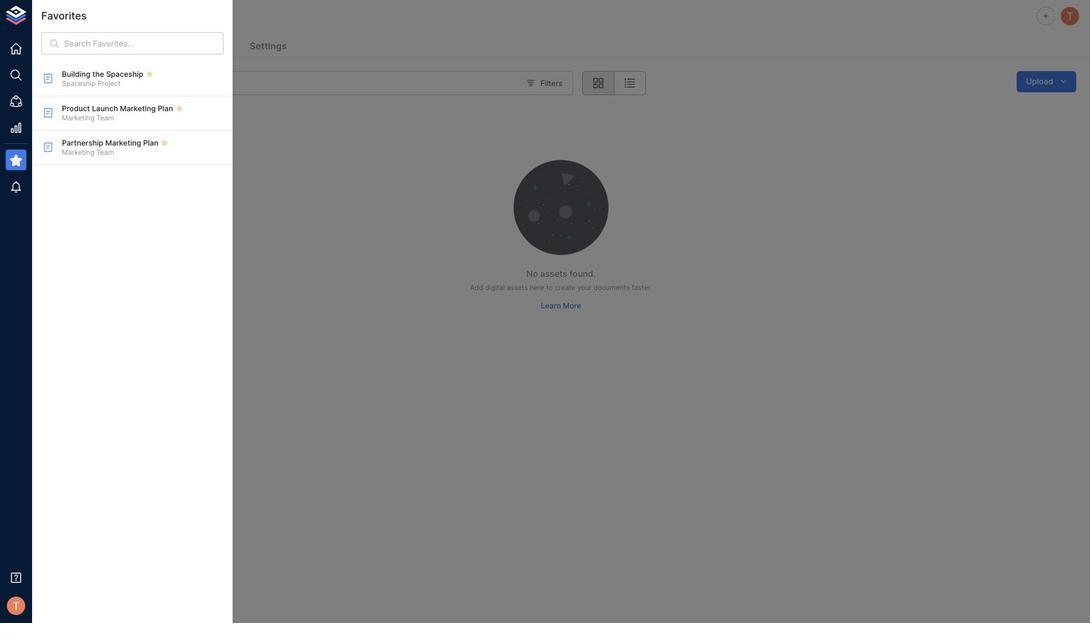 Task type: locate. For each thing, give the bounding box(es) containing it.
marketing team for partnership
[[62, 148, 114, 157]]

team
[[96, 114, 114, 122], [96, 148, 114, 157]]

marketing team down the "product"
[[62, 114, 114, 122]]

marketing right the launch
[[120, 104, 156, 113]]

1 vertical spatial assets
[[507, 283, 528, 292]]

1 team from the top
[[96, 114, 114, 122]]

1 vertical spatial t
[[13, 600, 19, 612]]

here
[[530, 283, 545, 292]]

1 vertical spatial t button
[[3, 593, 29, 619]]

2 marketing team from the top
[[62, 148, 114, 157]]

0 horizontal spatial t button
[[3, 593, 29, 619]]

marketing down product launch marketing plan
[[105, 138, 141, 147]]

1 vertical spatial project
[[98, 79, 121, 88]]

0 vertical spatial spaceship
[[106, 69, 143, 79]]

t
[[1067, 10, 1074, 22], [13, 600, 19, 612]]

team down the launch
[[96, 114, 114, 122]]

group
[[583, 71, 646, 95]]

filters button
[[524, 74, 566, 92]]

assets
[[129, 40, 159, 52]]

plan
[[158, 104, 173, 113], [143, 138, 158, 147]]

0 vertical spatial t button
[[1059, 5, 1081, 27]]

t button
[[1059, 5, 1081, 27], [3, 593, 29, 619]]

marketing team for product
[[62, 114, 114, 122]]

1 marketing team from the top
[[62, 114, 114, 122]]

assets left here
[[507, 283, 528, 292]]

0 vertical spatial marketing team
[[62, 114, 114, 122]]

marketing team down partnership
[[62, 148, 114, 157]]

project up documents
[[69, 9, 110, 23]]

0 vertical spatial team
[[96, 114, 114, 122]]

assets up to
[[540, 269, 567, 279]]

marketing team
[[62, 114, 114, 122], [62, 148, 114, 157]]

launch
[[92, 104, 118, 113]]

2024
[[113, 9, 143, 23]]

partnership marketing plan
[[62, 138, 158, 147]]

1 vertical spatial spaceship
[[62, 79, 96, 88]]

1 horizontal spatial assets
[[540, 269, 567, 279]]

marketing down the "product"
[[62, 114, 94, 122]]

2 team from the top
[[96, 148, 114, 157]]

team down partnership marketing plan at the top of page
[[96, 148, 114, 157]]

settings link
[[245, 36, 291, 58]]

project
[[69, 9, 110, 23], [98, 79, 121, 88]]

documents
[[50, 40, 101, 52]]

0 vertical spatial t
[[1067, 10, 1074, 22]]

marketing
[[120, 104, 156, 113], [62, 114, 94, 122], [105, 138, 141, 147], [62, 148, 94, 157]]

building the spaceship
[[62, 69, 143, 79]]

1 horizontal spatial t
[[1067, 10, 1074, 22]]

0 horizontal spatial assets
[[507, 283, 528, 292]]

spaceship right the
[[106, 69, 143, 79]]

spaceship
[[106, 69, 143, 79], [62, 79, 96, 88]]

create
[[555, 283, 576, 292]]

spaceship down the "building"
[[62, 79, 96, 88]]

project down the building the spaceship
[[98, 79, 121, 88]]

assets
[[540, 269, 567, 279], [507, 283, 528, 292]]

1 vertical spatial team
[[96, 148, 114, 157]]

insights link
[[182, 36, 227, 58]]

assets link
[[124, 36, 164, 58]]

team for launch
[[96, 114, 114, 122]]

digital
[[485, 283, 505, 292]]

the
[[92, 69, 104, 79]]

add
[[470, 283, 483, 292]]

1 vertical spatial marketing team
[[62, 148, 114, 157]]

0 horizontal spatial t
[[13, 600, 19, 612]]



Task type: describe. For each thing, give the bounding box(es) containing it.
product
[[62, 104, 90, 113]]

partnership
[[62, 138, 103, 147]]

project 2024
[[69, 9, 143, 23]]

0 horizontal spatial spaceship
[[62, 79, 96, 88]]

found.
[[570, 269, 596, 279]]

documents
[[594, 283, 630, 292]]

Search Assets... text field
[[69, 71, 519, 95]]

1 vertical spatial plan
[[143, 138, 158, 147]]

favorites
[[41, 10, 87, 22]]

0 vertical spatial assets
[[540, 269, 567, 279]]

upload button
[[1017, 71, 1077, 92]]

filters
[[541, 78, 563, 87]]

to
[[546, 283, 553, 292]]

more
[[563, 301, 581, 310]]

upload
[[1026, 76, 1054, 86]]

Search Favorites... text field
[[64, 32, 224, 55]]

product launch marketing plan
[[62, 104, 173, 113]]

your
[[578, 283, 592, 292]]

spaceship project
[[62, 79, 121, 88]]

0 vertical spatial project
[[69, 9, 110, 23]]

0 vertical spatial plan
[[158, 104, 173, 113]]

insights
[[187, 40, 222, 52]]

marketing down partnership
[[62, 148, 94, 157]]

no
[[527, 269, 538, 279]]

t for left t button
[[13, 600, 19, 612]]

t for the right t button
[[1067, 10, 1074, 22]]

building
[[62, 69, 91, 79]]

team for marketing
[[96, 148, 114, 157]]

learn more button
[[538, 297, 584, 315]]

1 horizontal spatial t button
[[1059, 5, 1081, 27]]

learn
[[541, 301, 561, 310]]

1 horizontal spatial spaceship
[[106, 69, 143, 79]]

settings
[[250, 40, 287, 52]]

faster.
[[632, 283, 652, 292]]

documents link
[[46, 36, 106, 58]]

no assets found. add digital assets here to create your documents faster.
[[470, 269, 652, 292]]

learn more
[[541, 301, 581, 310]]



Task type: vqa. For each thing, say whether or not it's contained in the screenshot.
the topmost 'assets'
yes



